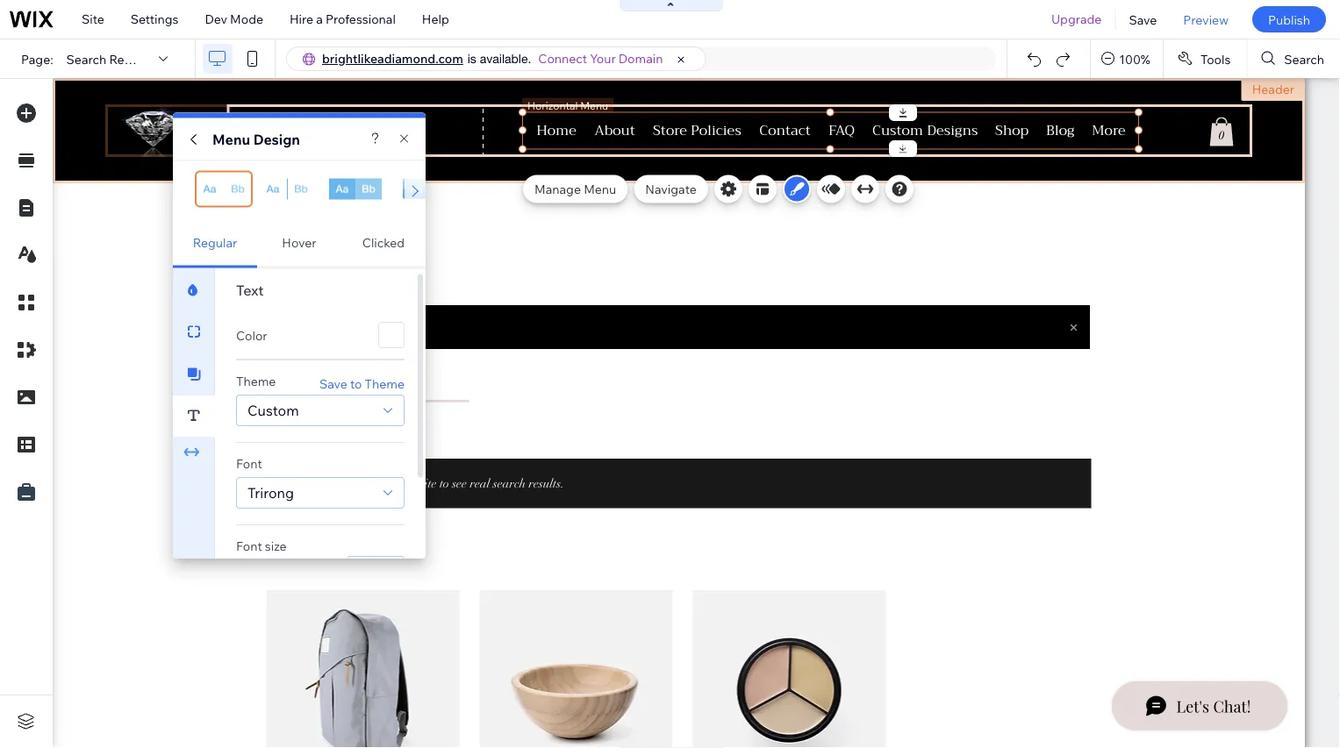Task type: vqa. For each thing, say whether or not it's contained in the screenshot.
Trirong
yes



Task type: describe. For each thing, give the bounding box(es) containing it.
100%
[[1120, 51, 1151, 67]]

dev
[[205, 11, 227, 27]]

mode
[[230, 11, 263, 27]]

brightlikeadiamond.com
[[322, 51, 463, 66]]

navigate
[[646, 181, 697, 197]]

professional
[[326, 11, 396, 27]]

save button
[[1116, 0, 1171, 39]]

upgrade
[[1052, 11, 1102, 27]]

your
[[590, 51, 616, 66]]

column 2
[[232, 158, 279, 172]]

connect
[[539, 51, 588, 66]]

regular
[[193, 235, 237, 251]]

text
[[236, 281, 264, 299]]

tools
[[1201, 51, 1231, 67]]

size
[[265, 539, 287, 554]]

search results
[[66, 51, 151, 67]]

site
[[82, 11, 104, 27]]

1 horizontal spatial menu
[[584, 181, 617, 197]]

1 horizontal spatial theme
[[365, 376, 405, 391]]

manage
[[535, 181, 581, 197]]

0 horizontal spatial theme
[[236, 374, 276, 389]]

hire a professional
[[290, 11, 396, 27]]

search for search
[[1285, 51, 1325, 67]]

save for save
[[1129, 12, 1158, 27]]

to
[[350, 376, 362, 391]]

save for save to theme
[[320, 376, 348, 391]]

clicked
[[362, 235, 405, 251]]

preview button
[[1171, 0, 1242, 39]]

font size
[[236, 539, 287, 554]]



Task type: locate. For each thing, give the bounding box(es) containing it.
manage menu
[[535, 181, 617, 197]]

save
[[1129, 12, 1158, 27], [320, 376, 348, 391]]

0 horizontal spatial search
[[66, 51, 106, 67]]

font
[[236, 456, 262, 471], [236, 539, 262, 554]]

1 vertical spatial menu
[[584, 181, 617, 197]]

1 search from the left
[[66, 51, 106, 67]]

publish button
[[1253, 6, 1327, 32]]

1 vertical spatial font
[[236, 539, 262, 554]]

available.
[[480, 51, 531, 66]]

a
[[316, 11, 323, 27]]

trirong
[[248, 484, 294, 502]]

search for search results
[[66, 51, 106, 67]]

save inside button
[[1129, 12, 1158, 27]]

save up 100%
[[1129, 12, 1158, 27]]

2 search from the left
[[1285, 51, 1325, 67]]

hire
[[290, 11, 314, 27]]

menu up column
[[212, 130, 250, 148]]

1 font from the top
[[236, 456, 262, 471]]

search down site
[[66, 51, 106, 67]]

header
[[1253, 82, 1295, 97]]

domain
[[619, 51, 663, 66]]

font for font size
[[236, 539, 262, 554]]

search
[[66, 51, 106, 67], [1285, 51, 1325, 67]]

theme
[[236, 374, 276, 389], [365, 376, 405, 391]]

2 font from the top
[[236, 539, 262, 554]]

is
[[468, 51, 477, 66]]

save to theme
[[320, 376, 405, 391]]

theme up custom
[[236, 374, 276, 389]]

menu
[[212, 130, 250, 148], [584, 181, 617, 197]]

0 horizontal spatial save
[[320, 376, 348, 391]]

1 horizontal spatial save
[[1129, 12, 1158, 27]]

save left to
[[320, 376, 348, 391]]

custom
[[248, 402, 299, 419]]

font for font
[[236, 456, 262, 471]]

0 vertical spatial menu
[[212, 130, 250, 148]]

design
[[253, 130, 300, 148]]

search down the publish
[[1285, 51, 1325, 67]]

search inside search button
[[1285, 51, 1325, 67]]

100% button
[[1092, 40, 1163, 78]]

font left size
[[236, 539, 262, 554]]

hover
[[282, 235, 317, 251]]

preview
[[1184, 12, 1229, 27]]

is available. connect your domain
[[468, 51, 663, 66]]

menu design
[[212, 130, 300, 148]]

0 vertical spatial save
[[1129, 12, 1158, 27]]

tools button
[[1164, 40, 1247, 78]]

dev mode
[[205, 11, 263, 27]]

color
[[236, 327, 267, 343]]

column
[[232, 158, 271, 172]]

results
[[109, 51, 151, 67]]

publish
[[1269, 12, 1311, 27]]

1 vertical spatial save
[[320, 376, 348, 391]]

search button
[[1248, 40, 1341, 78]]

1 horizontal spatial search
[[1285, 51, 1325, 67]]

help
[[422, 11, 449, 27]]

2
[[273, 158, 279, 172]]

theme right to
[[365, 376, 405, 391]]

0 horizontal spatial menu
[[212, 130, 250, 148]]

menu right manage
[[584, 181, 617, 197]]

font up trirong at bottom
[[236, 456, 262, 471]]

0 vertical spatial font
[[236, 456, 262, 471]]

settings
[[131, 11, 179, 27]]



